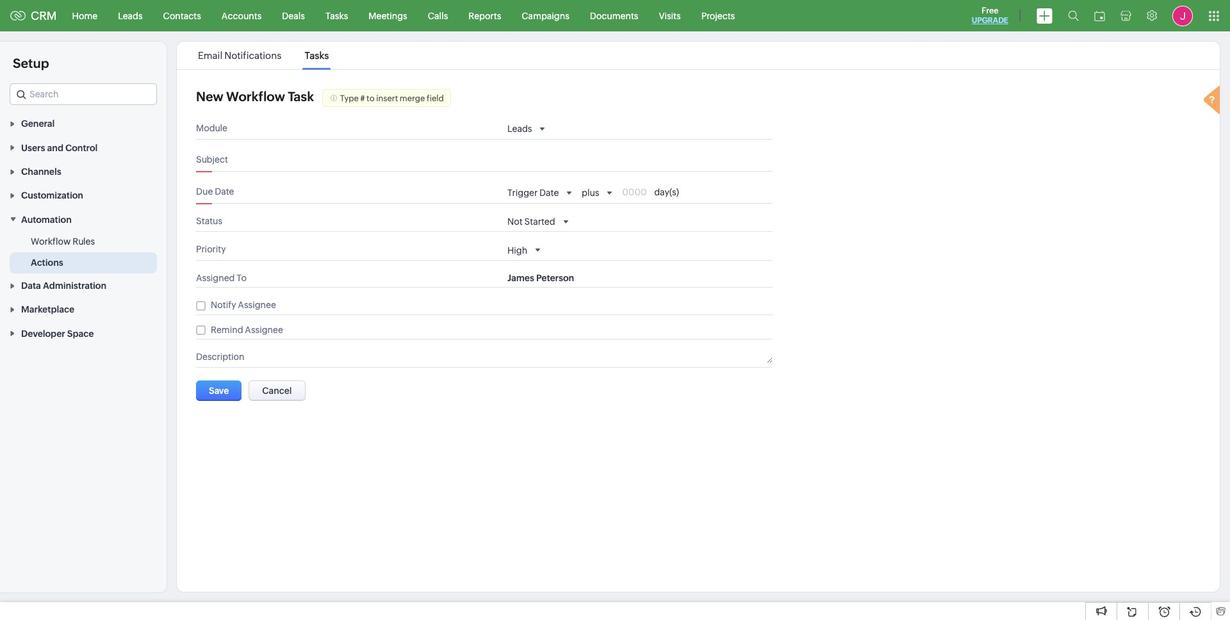 Task type: vqa. For each thing, say whether or not it's contained in the screenshot.


Task type: locate. For each thing, give the bounding box(es) containing it.
date inside trigger date field
[[540, 188, 559, 198]]

crm
[[31, 9, 57, 22]]

tasks inside list
[[305, 50, 329, 61]]

calls
[[428, 11, 448, 21]]

1 vertical spatial leads
[[508, 124, 532, 134]]

assignee
[[238, 300, 276, 310], [245, 325, 283, 335]]

free upgrade
[[972, 6, 1009, 25]]

started
[[525, 217, 555, 227]]

documents
[[590, 11, 639, 21]]

field
[[427, 93, 444, 103]]

tasks
[[325, 11, 348, 21], [305, 50, 329, 61]]

subject
[[196, 154, 228, 164]]

plus field
[[582, 187, 616, 199]]

james peterson
[[508, 273, 574, 283]]

visits link
[[649, 0, 691, 31]]

developer
[[21, 329, 65, 339]]

tasks link
[[315, 0, 358, 31], [303, 50, 331, 61]]

workflow
[[226, 89, 285, 104], [31, 236, 71, 247]]

1 horizontal spatial workflow
[[226, 89, 285, 104]]

leads for leads field on the left top of page
[[508, 124, 532, 134]]

None submit
[[196, 381, 242, 401]]

None text field
[[508, 157, 746, 167]]

deals link
[[272, 0, 315, 31]]

1 vertical spatial assignee
[[245, 325, 283, 335]]

assignee down notify assignee
[[245, 325, 283, 335]]

None button
[[249, 381, 305, 401]]

deals
[[282, 11, 305, 21]]

type
[[340, 93, 359, 103]]

reports link
[[458, 0, 512, 31]]

tasks link up task
[[303, 50, 331, 61]]

Leads field
[[508, 123, 548, 135]]

campaigns
[[522, 11, 570, 21]]

None text field
[[508, 352, 773, 364]]

Trigger Date field
[[508, 187, 575, 199]]

calls link
[[418, 0, 458, 31]]

0 horizontal spatial workflow
[[31, 236, 71, 247]]

channels button
[[0, 159, 167, 183]]

assignee up the remind assignee
[[238, 300, 276, 310]]

assignee for notify assignee
[[238, 300, 276, 310]]

0 vertical spatial assignee
[[238, 300, 276, 310]]

free
[[982, 6, 999, 15]]

1 horizontal spatial leads
[[508, 124, 532, 134]]

workflow rules
[[31, 236, 95, 247]]

list
[[186, 42, 341, 69]]

1 vertical spatial workflow
[[31, 236, 71, 247]]

tasks right deals
[[325, 11, 348, 21]]

leads
[[118, 11, 143, 21], [508, 124, 532, 134]]

type # to insert merge field
[[340, 93, 444, 103]]

1 vertical spatial tasks link
[[303, 50, 331, 61]]

insert
[[376, 93, 398, 103]]

leads inside field
[[508, 124, 532, 134]]

workflow up actions
[[31, 236, 71, 247]]

0 vertical spatial tasks link
[[315, 0, 358, 31]]

Search text field
[[10, 84, 156, 104]]

to
[[237, 273, 247, 283]]

1 vertical spatial tasks
[[305, 50, 329, 61]]

marketplace button
[[0, 297, 167, 321]]

None field
[[10, 83, 157, 105]]

data administration
[[21, 281, 106, 291]]

0 vertical spatial leads
[[118, 11, 143, 21]]

module
[[196, 123, 227, 133]]

create menu image
[[1037, 8, 1053, 23]]

setup
[[13, 56, 49, 70]]

1 horizontal spatial date
[[540, 188, 559, 198]]

date right the due
[[215, 186, 234, 196]]

0 horizontal spatial leads
[[118, 11, 143, 21]]

assigned
[[196, 273, 235, 283]]

Not Started field
[[508, 216, 571, 228]]

administration
[[43, 281, 106, 291]]

and
[[47, 143, 63, 153]]

date right trigger
[[540, 188, 559, 198]]

0 vertical spatial workflow
[[226, 89, 285, 104]]

due date
[[196, 186, 234, 196]]

actions link
[[31, 256, 63, 269]]

date
[[215, 186, 234, 196], [540, 188, 559, 198]]

priority
[[196, 244, 226, 254]]

upgrade
[[972, 16, 1009, 25]]

reports
[[469, 11, 501, 21]]

0 horizontal spatial date
[[215, 186, 234, 196]]

calendar image
[[1095, 11, 1105, 21]]

tasks up task
[[305, 50, 329, 61]]

campaigns link
[[512, 0, 580, 31]]

tasks link right deals
[[315, 0, 358, 31]]

workflow down notifications
[[226, 89, 285, 104]]

list containing email notifications
[[186, 42, 341, 69]]

merge
[[400, 93, 425, 103]]



Task type: describe. For each thing, give the bounding box(es) containing it.
trigger
[[508, 188, 538, 198]]

rules
[[73, 236, 95, 247]]

automation region
[[0, 231, 167, 273]]

day(s)
[[654, 187, 679, 197]]

contacts link
[[153, 0, 211, 31]]

email notifications link
[[196, 50, 283, 61]]

remind
[[211, 325, 243, 335]]

automation
[[21, 215, 72, 225]]

home
[[72, 11, 97, 21]]

projects link
[[691, 0, 745, 31]]

customization button
[[0, 183, 167, 207]]

#
[[360, 93, 365, 103]]

leads for leads link
[[118, 11, 143, 21]]

general
[[21, 119, 55, 129]]

email
[[198, 50, 222, 61]]

space
[[67, 329, 94, 339]]

developer space button
[[0, 321, 167, 345]]

date for due date
[[215, 186, 234, 196]]

high
[[508, 245, 528, 255]]

status
[[196, 216, 222, 226]]

channels
[[21, 167, 61, 177]]

users and control button
[[0, 135, 167, 159]]

trigger date
[[508, 188, 559, 198]]

new
[[196, 89, 223, 104]]

not started
[[508, 217, 555, 227]]

contacts
[[163, 11, 201, 21]]

home link
[[62, 0, 108, 31]]

data administration button
[[0, 273, 167, 297]]

task
[[288, 89, 314, 104]]

to
[[367, 93, 375, 103]]

not
[[508, 217, 523, 227]]

workflow rules link
[[31, 235, 95, 248]]

search element
[[1061, 0, 1087, 31]]

users
[[21, 143, 45, 153]]

profile element
[[1165, 0, 1201, 31]]

leads link
[[108, 0, 153, 31]]

email notifications
[[198, 50, 282, 61]]

notify assignee
[[211, 300, 276, 310]]

visits
[[659, 11, 681, 21]]

assignee for remind assignee
[[245, 325, 283, 335]]

crm link
[[10, 9, 57, 22]]

description
[[196, 352, 245, 362]]

profile image
[[1173, 5, 1193, 26]]

assigned to
[[196, 273, 247, 283]]

0 vertical spatial tasks
[[325, 11, 348, 21]]

High field
[[508, 244, 544, 256]]

notify
[[211, 300, 236, 310]]

james
[[508, 273, 534, 283]]

customization
[[21, 191, 83, 201]]

create menu element
[[1029, 0, 1061, 31]]

peterson
[[536, 273, 574, 283]]

automation button
[[0, 207, 167, 231]]

documents link
[[580, 0, 649, 31]]

plus
[[582, 188, 599, 198]]

actions
[[31, 257, 63, 268]]

search image
[[1068, 10, 1079, 21]]

due
[[196, 186, 213, 196]]

workflow inside automation 'region'
[[31, 236, 71, 247]]

accounts link
[[211, 0, 272, 31]]

0000 text field
[[622, 187, 654, 197]]

accounts
[[222, 11, 262, 21]]

users and control
[[21, 143, 98, 153]]

developer space
[[21, 329, 94, 339]]

meetings link
[[358, 0, 418, 31]]

notifications
[[224, 50, 282, 61]]

new workflow task
[[196, 89, 314, 104]]

general button
[[0, 112, 167, 135]]

projects
[[701, 11, 735, 21]]

data
[[21, 281, 41, 291]]

meetings
[[369, 11, 407, 21]]

remind assignee
[[211, 325, 283, 335]]

date for trigger date
[[540, 188, 559, 198]]

control
[[65, 143, 98, 153]]

marketplace
[[21, 305, 74, 315]]



